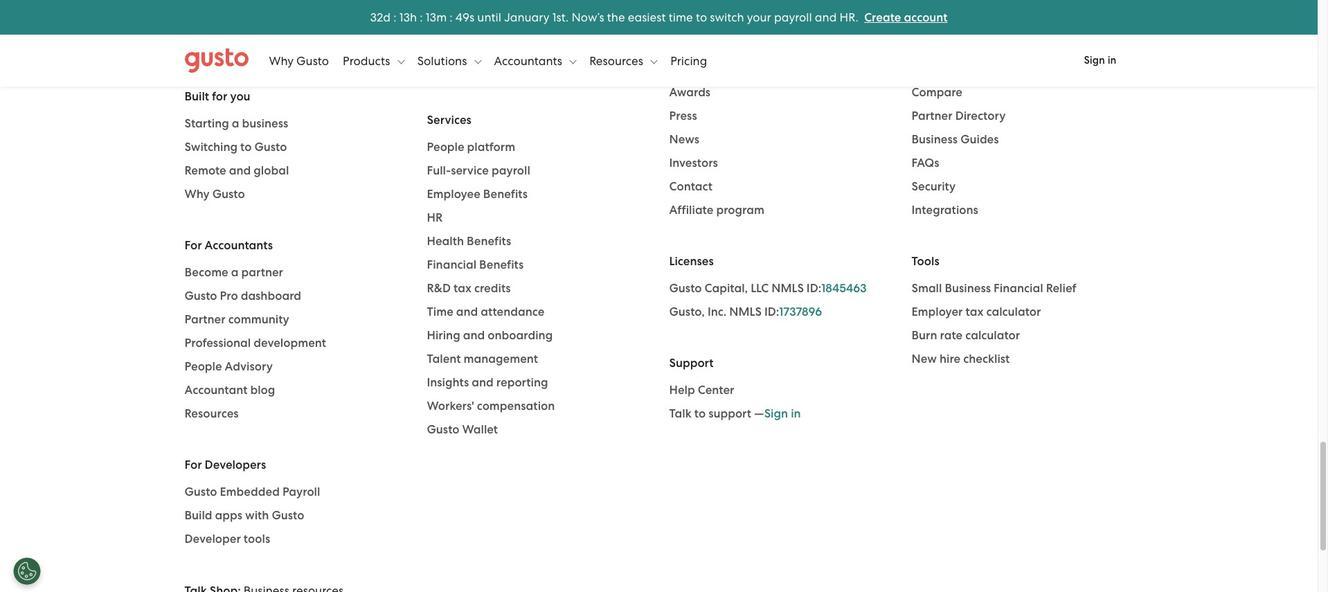 Task type: vqa. For each thing, say whether or not it's contained in the screenshot.
credits
yes



Task type: describe. For each thing, give the bounding box(es) containing it.
llc
[[751, 282, 769, 296]]

investors link
[[669, 155, 891, 172]]

solutions
[[417, 54, 470, 68]]

service
[[451, 164, 489, 178]]

onboarding
[[488, 329, 553, 343]]

starting for starting at just $46 per month
[[185, 38, 229, 53]]

time and attendance link
[[427, 304, 649, 321]]

resources button
[[590, 40, 658, 81]]

2 1 from the left
[[426, 10, 430, 24]]

2 horizontal spatial —
[[754, 407, 764, 421]]

workers' compensation
[[427, 399, 555, 414]]

financial benefits link
[[427, 257, 649, 274]]

hr link
[[427, 210, 649, 227]]

press
[[669, 109, 697, 124]]

time
[[427, 305, 454, 320]]

workers'
[[427, 399, 474, 414]]

gusto, inc. nmls id: 1737896
[[669, 305, 822, 320]]

products button
[[343, 40, 405, 81]]

services
[[427, 113, 472, 128]]

gusto down "remote and global"
[[212, 187, 245, 202]]

2
[[377, 10, 383, 24]]

contact for contact sales — (800) 936-0383
[[427, 62, 470, 77]]

hiring
[[427, 329, 460, 343]]

directory
[[956, 109, 1006, 124]]

hr.
[[840, 10, 859, 24]]

0 vertical spatial in
[[1108, 54, 1117, 66]]

hire
[[940, 352, 961, 367]]

$46
[[269, 38, 289, 53]]

partner directory link
[[912, 108, 1134, 125]]

time
[[669, 10, 693, 24]]

started
[[450, 11, 490, 26]]

gusto wallet link
[[427, 422, 649, 439]]

switching
[[185, 140, 238, 155]]

1 vertical spatial id:
[[765, 305, 779, 320]]

starting for starting a business
[[185, 117, 229, 131]]

resources for resources "link" on the left of the page
[[185, 407, 239, 421]]

gusto pro dashboard link
[[185, 288, 406, 305]]

relief
[[1046, 282, 1077, 296]]

time and attendance
[[427, 305, 545, 320]]

gusto wallet
[[427, 423, 498, 437]]

health benefits link
[[427, 234, 649, 250]]

1 vertical spatial why gusto link
[[185, 187, 406, 203]]

contact for contact
[[669, 180, 713, 194]]

0 horizontal spatial accountants
[[205, 239, 273, 253]]

remote
[[185, 164, 226, 178]]

1 3 from the left
[[370, 10, 377, 24]]

for
[[212, 90, 228, 104]]

business guides
[[912, 133, 999, 147]]

workers' compensation link
[[427, 399, 649, 415]]

program
[[717, 203, 765, 218]]

professional development
[[185, 336, 326, 351]]

customer stories
[[912, 38, 1003, 53]]

1 1 from the left
[[399, 10, 403, 24]]

with
[[245, 509, 269, 523]]

payroll inside 3 2 d : 1 3 h : 1 3 m : 4 9 s until january 1st. now's the easiest time to switch your payroll and hr. create account
[[774, 10, 812, 24]]

and for hiring and onboarding
[[463, 329, 485, 343]]

1 vertical spatial payroll
[[492, 164, 530, 178]]

starting at just $46 per month link
[[185, 38, 406, 54]]

gusto inside the main element
[[297, 54, 329, 68]]

customer
[[912, 38, 964, 53]]

embedded
[[220, 485, 280, 500]]

full-service payroll
[[427, 164, 530, 178]]

people for people platform
[[427, 140, 464, 155]]

a for partner
[[231, 266, 239, 280]]

to for talk to support — sign in
[[695, 407, 706, 421]]

starting a business link
[[185, 116, 406, 133]]

main element
[[185, 40, 1134, 81]]

people platform
[[427, 140, 515, 155]]

developers
[[205, 458, 266, 473]]

1 horizontal spatial financial
[[994, 282, 1044, 296]]

936-
[[547, 62, 573, 77]]

about
[[669, 38, 703, 53]]

1 vertical spatial nmls
[[730, 305, 762, 320]]

at
[[232, 38, 244, 53]]

become a partner link
[[185, 265, 406, 282]]

1737896
[[779, 305, 822, 320]]

become a partner
[[185, 266, 283, 280]]

remote and global
[[185, 164, 289, 178]]

employer tax calculator
[[912, 305, 1041, 320]]

burn rate calculator link
[[912, 328, 1134, 345]]

solutions button
[[417, 40, 481, 81]]

careers —
[[669, 62, 725, 77]]

0 horizontal spatial in
[[791, 407, 801, 421]]

developer tools
[[185, 532, 270, 547]]

build apps with gusto link
[[185, 508, 406, 525]]

new hire checklist link
[[912, 351, 1134, 368]]

build apps with gusto
[[185, 509, 304, 523]]

health benefits
[[427, 234, 511, 249]]

apps
[[215, 509, 242, 523]]

tax for employer
[[966, 305, 984, 320]]

people advisory
[[185, 360, 273, 374]]

— inside careers — link
[[714, 62, 725, 77]]

r&d
[[427, 282, 451, 296]]

9
[[463, 10, 470, 24]]

and for time and attendance
[[456, 305, 478, 320]]

burn
[[912, 329, 938, 343]]

tools
[[912, 255, 940, 269]]

per
[[292, 38, 310, 53]]

developer tools link
[[185, 532, 406, 548]]

3 3 from the left
[[430, 10, 436, 24]]

starting a business
[[185, 117, 288, 131]]

accountant blog
[[185, 383, 275, 398]]

benefits for financial benefits
[[479, 258, 524, 273]]

and for insights and reporting
[[472, 376, 494, 390]]

sign in link
[[1068, 45, 1134, 76]]

compare link
[[912, 85, 1134, 101]]

s
[[470, 10, 475, 24]]



Task type: locate. For each thing, give the bounding box(es) containing it.
resources for resources dropdown button
[[590, 54, 646, 68]]

gusto inside "link"
[[185, 289, 217, 304]]

0 horizontal spatial why gusto
[[185, 187, 245, 202]]

online payroll services, hr, and benefits | gusto image
[[185, 48, 248, 73]]

tax for r&d
[[454, 282, 472, 296]]

center
[[698, 383, 735, 398]]

for for for accountants
[[185, 239, 202, 253]]

1 vertical spatial a
[[231, 266, 239, 280]]

benefits for health benefits
[[467, 234, 511, 249]]

0 vertical spatial for
[[185, 239, 202, 253]]

0 horizontal spatial 1
[[399, 10, 403, 24]]

gusto down workers'
[[427, 423, 460, 437]]

financial down health
[[427, 258, 477, 273]]

partner down the compare
[[912, 109, 953, 124]]

management
[[464, 352, 538, 367]]

1 horizontal spatial tax
[[966, 305, 984, 320]]

1 horizontal spatial accountants
[[494, 54, 565, 68]]

resources link
[[185, 406, 406, 423]]

integrations link
[[912, 203, 1134, 219]]

platform
[[467, 140, 515, 155]]

0383
[[573, 62, 601, 77]]

business up employer tax calculator
[[945, 282, 991, 296]]

and inside 3 2 d : 1 3 h : 1 3 m : 4 9 s until january 1st. now's the easiest time to switch your payroll and hr. create account
[[815, 10, 837, 24]]

people platform link
[[427, 140, 649, 156]]

1 vertical spatial to
[[240, 140, 252, 155]]

2 vertical spatial resources
[[185, 407, 239, 421]]

1 right d : at the top left of page
[[399, 10, 403, 24]]

and down switching to gusto
[[229, 164, 251, 178]]

inc.
[[708, 305, 727, 320]]

partner inside "link"
[[185, 313, 226, 327]]

employee benefits
[[427, 187, 528, 202]]

2 vertical spatial benefits
[[479, 258, 524, 273]]

starting up switching
[[185, 117, 229, 131]]

why gusto for bottommost the why gusto link
[[185, 187, 245, 202]]

1 vertical spatial sign
[[764, 407, 788, 421]]

for for for developers
[[185, 458, 202, 473]]

until
[[477, 10, 501, 24]]

full-
[[427, 164, 451, 178]]

wallet
[[462, 423, 498, 437]]

to right talk on the bottom right
[[695, 407, 706, 421]]

1 horizontal spatial why
[[269, 54, 294, 68]]

0 vertical spatial people
[[427, 140, 464, 155]]

calculator for burn rate calculator
[[966, 329, 1020, 343]]

to for switching to gusto
[[240, 140, 252, 155]]

1 horizontal spatial id:
[[807, 282, 822, 296]]

0 vertical spatial tax
[[454, 282, 472, 296]]

why gusto down remote
[[185, 187, 245, 202]]

1 vertical spatial in
[[791, 407, 801, 421]]

why inside the main element
[[269, 54, 294, 68]]

h :
[[410, 10, 423, 24]]

create account link
[[865, 10, 948, 25]]

0 horizontal spatial sign
[[764, 407, 788, 421]]

0 horizontal spatial id:
[[765, 305, 779, 320]]

0 horizontal spatial financial
[[427, 258, 477, 273]]

1 vertical spatial starting
[[185, 117, 229, 131]]

why down the $46
[[269, 54, 294, 68]]

gusto embedded payroll
[[185, 485, 320, 500]]

why gusto down per
[[269, 54, 329, 68]]

faqs link
[[912, 155, 1134, 172]]

company
[[669, 11, 722, 26]]

1 horizontal spatial resources
[[590, 54, 646, 68]]

1 horizontal spatial sign
[[1084, 54, 1106, 66]]

1 right h :
[[426, 10, 430, 24]]

talent management
[[427, 352, 538, 367]]

0 horizontal spatial partner
[[185, 313, 226, 327]]

awards
[[669, 86, 711, 100]]

to right time
[[696, 10, 707, 24]]

id: up 1737896
[[807, 282, 822, 296]]

0 horizontal spatial tax
[[454, 282, 472, 296]]

why gusto inside the main element
[[269, 54, 329, 68]]

3 right d : at the top left of page
[[403, 10, 410, 24]]

0 vertical spatial sign
[[1084, 54, 1106, 66]]

0 vertical spatial why gusto link
[[269, 40, 329, 81]]

accountants up become a partner
[[205, 239, 273, 253]]

for left developers
[[185, 458, 202, 473]]

to up "remote and global"
[[240, 140, 252, 155]]

1 vertical spatial why gusto
[[185, 187, 245, 202]]

1 vertical spatial for
[[185, 458, 202, 473]]

switching to gusto
[[185, 140, 287, 155]]

new
[[912, 352, 937, 367]]

resources up customer
[[912, 11, 966, 26]]

nmls down the llc
[[730, 305, 762, 320]]

guides
[[961, 133, 999, 147]]

financial up "employer tax calculator" link at the bottom of page
[[994, 282, 1044, 296]]

and for remote and global
[[229, 164, 251, 178]]

rate
[[940, 329, 963, 343]]

gusto up global
[[255, 140, 287, 155]]

people advisory link
[[185, 359, 406, 376]]

calculator
[[987, 305, 1041, 320], [966, 329, 1020, 343]]

why for bottommost the why gusto link
[[185, 187, 210, 202]]

community
[[228, 313, 289, 327]]

0 vertical spatial nmls
[[772, 282, 804, 296]]

pricing link
[[671, 40, 707, 81]]

0 vertical spatial accountants
[[494, 54, 565, 68]]

people up full-
[[427, 140, 464, 155]]

contact link
[[669, 179, 891, 196]]

and down talent management
[[472, 376, 494, 390]]

resources inside "link"
[[185, 407, 239, 421]]

1st.
[[553, 10, 569, 24]]

people
[[427, 140, 464, 155], [185, 360, 222, 374]]

new hire checklist
[[912, 352, 1010, 367]]

sign inside the main element
[[1084, 54, 1106, 66]]

payroll
[[283, 485, 320, 500]]

nmls up 1737896
[[772, 282, 804, 296]]

benefits up credits
[[479, 258, 524, 273]]

partner community link
[[185, 312, 406, 329]]

gusto down become
[[185, 289, 217, 304]]

0 horizontal spatial payroll
[[492, 164, 530, 178]]

calculator up checklist
[[966, 329, 1020, 343]]

account
[[904, 10, 948, 25]]

0 horizontal spatial why
[[185, 187, 210, 202]]

build
[[185, 509, 212, 523]]

to inside 3 2 d : 1 3 h : 1 3 m : 4 9 s until january 1st. now's the easiest time to switch your payroll and hr. create account
[[696, 10, 707, 24]]

1 horizontal spatial in
[[1108, 54, 1117, 66]]

now's
[[572, 10, 604, 24]]

2 horizontal spatial resources
[[912, 11, 966, 26]]

january
[[504, 10, 550, 24]]

insights
[[427, 376, 469, 390]]

r&d tax credits link
[[427, 281, 649, 297]]

id: down gusto capital, llc nmls id: 1845463
[[765, 305, 779, 320]]

0 horizontal spatial —
[[505, 62, 515, 77]]

1 horizontal spatial 1
[[426, 10, 430, 24]]

1 horizontal spatial payroll
[[774, 10, 812, 24]]

talk
[[669, 407, 692, 421]]

in
[[1108, 54, 1117, 66], [791, 407, 801, 421]]

0 vertical spatial calculator
[[987, 305, 1041, 320]]

tax up "burn rate calculator"
[[966, 305, 984, 320]]

1 horizontal spatial —
[[714, 62, 725, 77]]

financial benefits
[[427, 258, 524, 273]]

help center
[[669, 383, 735, 398]]

gusto
[[297, 54, 329, 68], [255, 140, 287, 155], [212, 187, 245, 202], [669, 282, 702, 296], [185, 289, 217, 304], [427, 423, 460, 437], [185, 485, 217, 500], [272, 509, 304, 523]]

0 vertical spatial partner
[[912, 109, 953, 124]]

talk to support — sign in
[[669, 407, 801, 421]]

gusto capital, llc nmls id: 1845463
[[669, 282, 867, 296]]

for up become
[[185, 239, 202, 253]]

1 horizontal spatial partner
[[912, 109, 953, 124]]

why gusto link
[[269, 40, 329, 81], [185, 187, 406, 203]]

pro
[[220, 289, 238, 304]]

1 vertical spatial people
[[185, 360, 222, 374]]

0 vertical spatial id:
[[807, 282, 822, 296]]

benefits up "financial benefits"
[[467, 234, 511, 249]]

talent management link
[[427, 351, 649, 368]]

gusto up gusto,
[[669, 282, 702, 296]]

why for the top the why gusto link
[[269, 54, 294, 68]]

people up accountant
[[185, 360, 222, 374]]

your
[[747, 10, 771, 24]]

2 vertical spatial to
[[695, 407, 706, 421]]

licenses
[[669, 255, 714, 269]]

sign in
[[1084, 54, 1117, 66]]

1 vertical spatial contact
[[669, 180, 713, 194]]

1 horizontal spatial people
[[427, 140, 464, 155]]

help
[[669, 383, 695, 398]]

insights and reporting
[[427, 376, 548, 390]]

0 vertical spatial resources
[[912, 11, 966, 26]]

1 vertical spatial partner
[[185, 313, 226, 327]]

become
[[185, 266, 228, 280]]

0 vertical spatial to
[[696, 10, 707, 24]]

support
[[669, 356, 714, 371]]

partner directory
[[912, 109, 1006, 124]]

2 horizontal spatial 3
[[430, 10, 436, 24]]

1 horizontal spatial nmls
[[772, 282, 804, 296]]

— right support on the bottom of the page
[[754, 407, 764, 421]]

0 vertical spatial financial
[[427, 258, 477, 273]]

1 for from the top
[[185, 239, 202, 253]]

why gusto for the top the why gusto link
[[269, 54, 329, 68]]

and down r&d tax credits
[[456, 305, 478, 320]]

0 vertical spatial contact
[[427, 62, 470, 77]]

create
[[865, 10, 901, 25]]

contact down interactive
[[427, 62, 470, 77]]

careers — link
[[669, 61, 891, 78]]

benefits for employee benefits
[[483, 187, 528, 202]]

(800)
[[515, 62, 545, 77]]

gusto,
[[669, 305, 705, 320]]

a for business
[[232, 117, 239, 131]]

pricing
[[671, 54, 707, 68]]

1 vertical spatial why
[[185, 187, 210, 202]]

business up "faqs"
[[912, 133, 958, 147]]

3 right h :
[[430, 10, 436, 24]]

news
[[669, 133, 700, 147]]

and up talent management
[[463, 329, 485, 343]]

gusto down 'gusto embedded payroll' link
[[272, 509, 304, 523]]

affiliate program link
[[669, 203, 891, 219]]

resources down accountant
[[185, 407, 239, 421]]

a up switching to gusto
[[232, 117, 239, 131]]

news link
[[669, 132, 891, 149]]

— right sales
[[505, 62, 515, 77]]

0 vertical spatial benefits
[[483, 187, 528, 202]]

payroll down platform
[[492, 164, 530, 178]]

accountant blog link
[[185, 383, 406, 399]]

development
[[254, 336, 326, 351]]

0 horizontal spatial 3
[[370, 10, 377, 24]]

hiring and onboarding
[[427, 329, 553, 343]]

starting left at
[[185, 38, 229, 53]]

business
[[912, 133, 958, 147], [945, 282, 991, 296]]

1 vertical spatial financial
[[994, 282, 1044, 296]]

0 horizontal spatial resources
[[185, 407, 239, 421]]

partner for partner community
[[185, 313, 226, 327]]

0 horizontal spatial contact
[[427, 62, 470, 77]]

a up pro
[[231, 266, 239, 280]]

1 vertical spatial benefits
[[467, 234, 511, 249]]

benefits down full-service payroll
[[483, 187, 528, 202]]

partner up professional
[[185, 313, 226, 327]]

resources down the
[[590, 54, 646, 68]]

and left hr.
[[815, 10, 837, 24]]

faqs
[[912, 156, 940, 171]]

1 starting from the top
[[185, 38, 229, 53]]

sales
[[473, 62, 502, 77]]

0 vertical spatial a
[[232, 117, 239, 131]]

0 horizontal spatial people
[[185, 360, 222, 374]]

people for people advisory
[[185, 360, 222, 374]]

1 horizontal spatial 3
[[403, 10, 410, 24]]

accountants down demo
[[494, 54, 565, 68]]

1 horizontal spatial why gusto
[[269, 54, 329, 68]]

payroll up about link
[[774, 10, 812, 24]]

starting
[[185, 38, 229, 53], [185, 117, 229, 131]]

gusto up build at left
[[185, 485, 217, 500]]

dashboard
[[241, 289, 301, 304]]

0 vertical spatial starting
[[185, 38, 229, 53]]

small
[[912, 282, 942, 296]]

1 vertical spatial business
[[945, 282, 991, 296]]

1 vertical spatial accountants
[[205, 239, 273, 253]]

contact sales — (800) 936-0383
[[427, 62, 601, 77]]

1 vertical spatial calculator
[[966, 329, 1020, 343]]

contact up affiliate
[[669, 180, 713, 194]]

1 horizontal spatial contact
[[669, 180, 713, 194]]

0 vertical spatial payroll
[[774, 10, 812, 24]]

accountants inside popup button
[[494, 54, 565, 68]]

3 left d : at the top left of page
[[370, 10, 377, 24]]

1
[[399, 10, 403, 24], [426, 10, 430, 24]]

0 vertical spatial why gusto
[[269, 54, 329, 68]]

2 starting from the top
[[185, 117, 229, 131]]

tax right r&d
[[454, 282, 472, 296]]

accountants
[[494, 54, 565, 68], [205, 239, 273, 253]]

partner for partner directory
[[912, 109, 953, 124]]

full-service payroll link
[[427, 163, 649, 180]]

2 3 from the left
[[403, 10, 410, 24]]

— right "careers"
[[714, 62, 725, 77]]

calculator for employer tax calculator
[[987, 305, 1041, 320]]

compare
[[912, 86, 963, 100]]

calculator down small business financial relief link
[[987, 305, 1041, 320]]

gusto down per
[[297, 54, 329, 68]]

1 vertical spatial tax
[[966, 305, 984, 320]]

resources inside dropdown button
[[590, 54, 646, 68]]

2 for from the top
[[185, 458, 202, 473]]

0 vertical spatial why
[[269, 54, 294, 68]]

id:
[[807, 282, 822, 296], [765, 305, 779, 320]]

financial
[[427, 258, 477, 273], [994, 282, 1044, 296]]

1 vertical spatial resources
[[590, 54, 646, 68]]

0 vertical spatial business
[[912, 133, 958, 147]]

0 horizontal spatial nmls
[[730, 305, 762, 320]]

contact inside the contact "link"
[[669, 180, 713, 194]]

why down remote
[[185, 187, 210, 202]]



